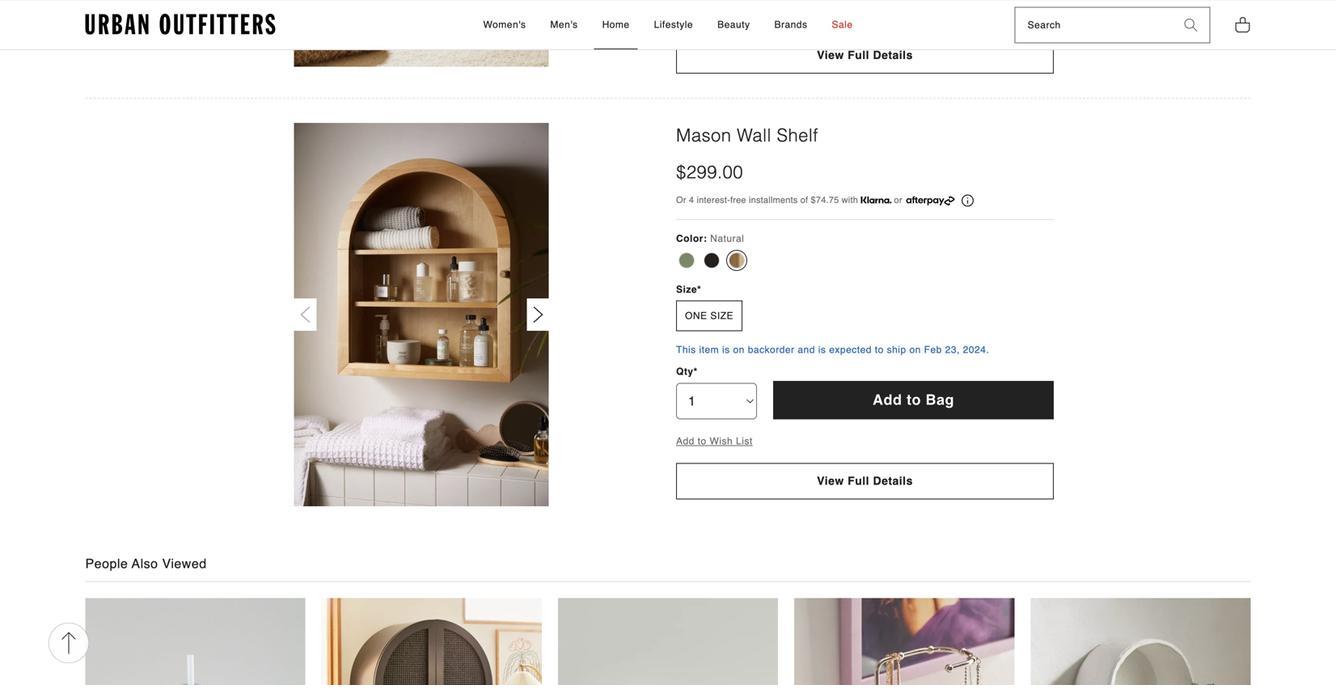 Task type: vqa. For each thing, say whether or not it's contained in the screenshot.
Brands
yes



Task type: describe. For each thing, give the bounding box(es) containing it.
klarna image
[[861, 196, 892, 203]]

olive image
[[679, 252, 695, 269]]

add to wish list for first add to wish list button from the bottom
[[676, 436, 753, 447]]

or
[[894, 195, 903, 205]]

item
[[699, 344, 719, 356]]

list for first add to wish list button from the bottom
[[736, 436, 753, 447]]

interest-
[[697, 195, 731, 205]]

expected
[[830, 344, 872, 356]]

2 view full details link from the top
[[676, 463, 1054, 499]]

qty
[[676, 366, 694, 377]]

with
[[842, 195, 858, 205]]

women's
[[483, 19, 526, 30]]

add for second add to wish list button from the bottom
[[676, 10, 695, 21]]

2 is from the left
[[819, 344, 826, 356]]

main navigation element
[[338, 1, 999, 50]]

1 on from the left
[[733, 344, 745, 356]]

2 full from the top
[[848, 475, 870, 487]]

original price: $299.00 element
[[676, 160, 744, 185]]

2024.
[[963, 344, 990, 356]]

free
[[731, 195, 747, 205]]

lifestyle link
[[646, 1, 702, 50]]

women's link
[[475, 1, 534, 50]]

brands link
[[767, 1, 816, 50]]

or 4 interest-free installments of $74.75 with
[[676, 195, 861, 205]]

home
[[602, 19, 630, 30]]

afterpay image
[[907, 196, 955, 205]]

sale link
[[824, 1, 861, 50]]

size
[[676, 284, 697, 295]]

1 add to wish list button from the top
[[676, 10, 753, 21]]

Search text field
[[1016, 8, 1173, 43]]

home link
[[594, 1, 638, 50]]

and
[[798, 344, 816, 356]]

4
[[689, 195, 694, 205]]

or button
[[861, 193, 974, 207]]

1 view full details link from the top
[[676, 37, 1054, 74]]

1 view from the top
[[817, 49, 845, 62]]

2 view from the top
[[817, 475, 845, 487]]

backorder
[[748, 344, 795, 356]]

people also viewed
[[85, 556, 207, 571]]

brands
[[775, 19, 808, 30]]

23,
[[946, 344, 960, 356]]

2 on from the left
[[910, 344, 921, 356]]

viewed
[[162, 556, 207, 571]]

this item is on backorder and is expected to ship on feb 23, 2024.
[[676, 344, 990, 356]]

color:
[[676, 233, 707, 244]]

of
[[801, 195, 809, 205]]



Task type: locate. For each thing, give the bounding box(es) containing it.
natural image
[[729, 252, 745, 269]]

list for second add to wish list button from the bottom
[[736, 10, 753, 21]]

1 full from the top
[[848, 49, 870, 62]]

details
[[873, 49, 913, 62], [873, 475, 913, 487]]

0 vertical spatial view full details
[[817, 49, 913, 62]]

beauty
[[718, 19, 750, 30]]

is right and on the bottom right of page
[[819, 344, 826, 356]]

men's link
[[542, 1, 586, 50]]

0 vertical spatial add
[[676, 10, 695, 21]]

this
[[676, 344, 696, 356]]

add for first add to wish list button from the bottom
[[676, 436, 695, 447]]

add to bag button
[[774, 381, 1054, 419]]

to for the 'add to bag' button
[[907, 392, 922, 408]]

add down "ship"
[[873, 392, 903, 408]]

0 horizontal spatial on
[[733, 344, 745, 356]]

$299.00
[[676, 162, 744, 183]]

one size
[[685, 310, 734, 322]]

to inside button
[[907, 392, 922, 408]]

on right item
[[733, 344, 745, 356]]

2 view full details from the top
[[817, 475, 913, 487]]

1 wish from the top
[[710, 10, 733, 21]]

installments
[[749, 195, 798, 205]]

on
[[733, 344, 745, 356], [910, 344, 921, 356]]

1 vertical spatial wish
[[710, 436, 733, 447]]

view
[[817, 49, 845, 62], [817, 475, 845, 487]]

add to wish list button
[[676, 10, 753, 21], [676, 436, 753, 447]]

1 view full details from the top
[[817, 49, 913, 62]]

1 vertical spatial add
[[873, 392, 903, 408]]

1 vertical spatial view
[[817, 475, 845, 487]]

0 vertical spatial full
[[848, 49, 870, 62]]

suri large arch wall shelf image
[[1031, 598, 1251, 685]]

view full details for first view full details link from the bottom of the page
[[817, 475, 913, 487]]

2 wish from the top
[[710, 436, 733, 447]]

wish
[[710, 10, 733, 21], [710, 436, 733, 447]]

1 add to wish list from the top
[[676, 10, 753, 21]]

0 vertical spatial wish
[[710, 10, 733, 21]]

add for the 'add to bag' button
[[873, 392, 903, 408]]

add down the qty
[[676, 436, 695, 447]]

full
[[848, 49, 870, 62], [848, 475, 870, 487]]

on left feb
[[910, 344, 921, 356]]

1 vertical spatial view full details link
[[676, 463, 1054, 499]]

is right item
[[723, 344, 730, 356]]

list
[[736, 10, 753, 21], [736, 436, 753, 447]]

2 list from the top
[[736, 436, 753, 447]]

bag
[[926, 392, 955, 408]]

$74.75
[[811, 195, 839, 205]]

1 horizontal spatial on
[[910, 344, 921, 356]]

natural
[[711, 233, 745, 244]]

2 vertical spatial add
[[676, 436, 695, 447]]

one
[[685, 310, 708, 322]]

add to bag
[[873, 392, 955, 408]]

0 vertical spatial add to wish list button
[[676, 10, 753, 21]]

my shopping bag image
[[1235, 16, 1251, 34]]

stanley quencher 2.0 flowstate 40 oz tumbler image
[[85, 598, 306, 685]]

people
[[85, 556, 128, 571]]

1 details from the top
[[873, 49, 913, 62]]

add to wish list
[[676, 10, 753, 21], [676, 436, 753, 447]]

1 list from the top
[[736, 10, 753, 21]]

feb
[[925, 344, 942, 356]]

0 vertical spatial details
[[873, 49, 913, 62]]

1 vertical spatial details
[[873, 475, 913, 487]]

to
[[698, 10, 707, 21], [875, 344, 884, 356], [907, 392, 922, 408], [698, 436, 707, 447]]

1 vertical spatial list
[[736, 436, 753, 447]]

view full details link
[[676, 37, 1054, 74], [676, 463, 1054, 499]]

men's
[[551, 19, 578, 30]]

1 vertical spatial add to wish list
[[676, 436, 753, 447]]

None search field
[[1016, 8, 1173, 43]]

sale
[[832, 19, 853, 30]]

wall
[[737, 125, 772, 146]]

color: natural
[[676, 233, 745, 244]]

add inside button
[[873, 392, 903, 408]]

to for second add to wish list button from the bottom
[[698, 10, 707, 21]]

2 details from the top
[[873, 475, 913, 487]]

mason cane storage cabinet image
[[322, 598, 542, 685]]

add left beauty
[[676, 10, 695, 21]]

0 horizontal spatial is
[[723, 344, 730, 356]]

is
[[723, 344, 730, 356], [819, 344, 826, 356]]

shelf
[[777, 125, 819, 146]]

urban outfitters image
[[85, 14, 276, 35]]

search image
[[1185, 19, 1198, 32]]

lifestyle
[[654, 19, 693, 30]]

1 vertical spatial full
[[848, 475, 870, 487]]

1 vertical spatial view full details
[[817, 475, 913, 487]]

also
[[132, 556, 158, 571]]

0 vertical spatial view full details link
[[676, 37, 1054, 74]]

or
[[676, 195, 687, 205]]

size
[[711, 310, 734, 322]]

0 vertical spatial add to wish list
[[676, 10, 753, 21]]

stanley 2.0 flip straw 30 oz tumbler image
[[558, 598, 778, 685]]

to for first add to wish list button from the bottom
[[698, 436, 707, 447]]

0 vertical spatial list
[[736, 10, 753, 21]]

view full details for 2nd view full details link from the bottom of the page
[[817, 49, 913, 62]]

1 vertical spatial add to wish list button
[[676, 436, 753, 447]]

0 vertical spatial view
[[817, 49, 845, 62]]

view full details
[[817, 49, 913, 62], [817, 475, 913, 487]]

mason wall shelf
[[676, 125, 819, 146]]

1 is from the left
[[723, 344, 730, 356]]

1 horizontal spatial is
[[819, 344, 826, 356]]

mason
[[676, 125, 732, 146]]

2 add to wish list button from the top
[[676, 436, 753, 447]]

cynthia jewelry storage image
[[795, 598, 1015, 685]]

beauty link
[[710, 1, 759, 50]]

add to wish list for second add to wish list button from the bottom
[[676, 10, 753, 21]]

add
[[676, 10, 695, 21], [873, 392, 903, 408], [676, 436, 695, 447]]

ship
[[887, 344, 907, 356]]

2 add to wish list from the top
[[676, 436, 753, 447]]

black image
[[704, 252, 720, 269]]



